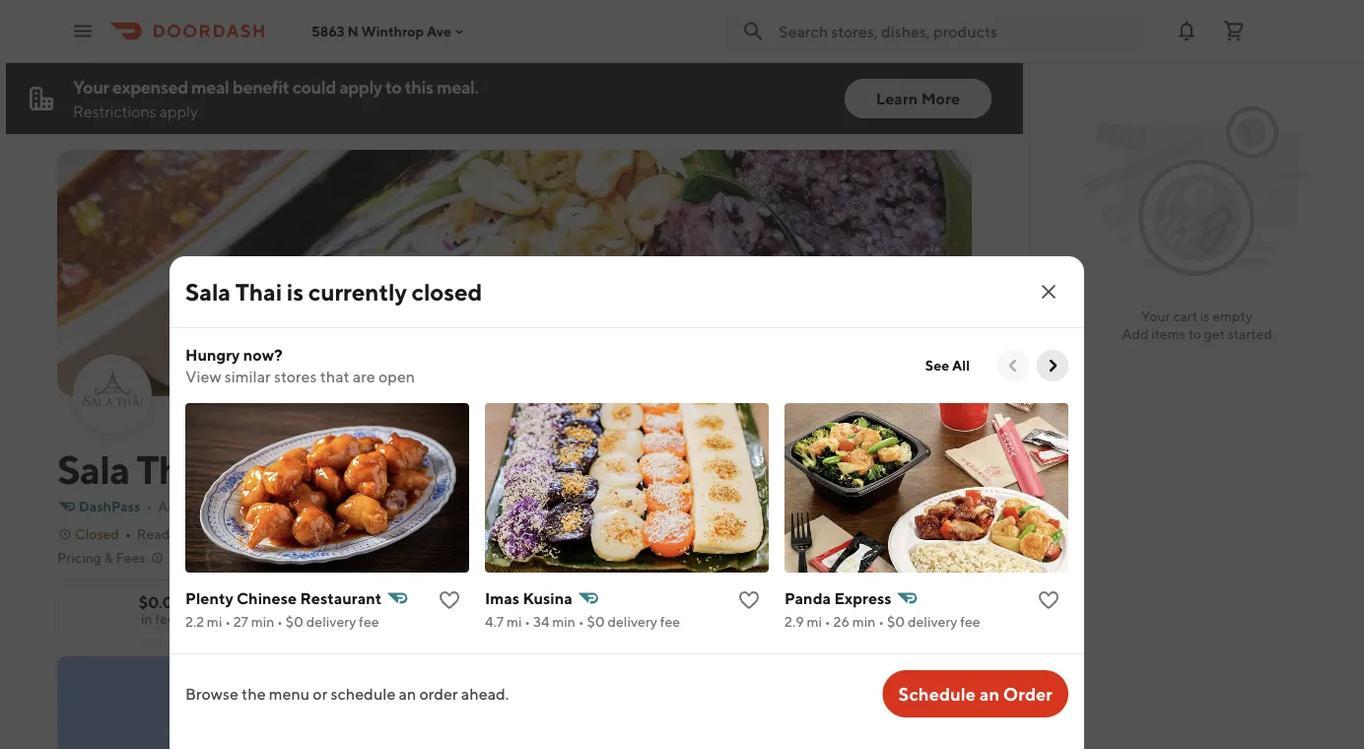 Task type: locate. For each thing, give the bounding box(es) containing it.
schedule
[[899, 683, 976, 705]]

2.2 mi • 27 min • $​0 delivery fee
[[185, 614, 379, 630]]

1 min from the left
[[251, 614, 274, 630]]

1 vertical spatial order
[[1004, 683, 1053, 705]]

1 horizontal spatial to
[[1189, 326, 1202, 342]]

order
[[746, 600, 785, 616], [1004, 683, 1053, 705]]

next button of carousel image
[[1043, 356, 1063, 376]]

sala thai is currently closed
[[185, 278, 483, 306]]

to for apply
[[385, 76, 402, 97]]

your inside your expensed meal benefit could apply to this meal. restrictions apply
[[73, 76, 109, 97]]

schedule
[[258, 613, 315, 629], [331, 685, 396, 704]]

• right dashpass at the left of the page
[[146, 498, 152, 515]]

0 horizontal spatial delivery
[[306, 614, 356, 630]]

1 horizontal spatial fee
[[660, 614, 681, 630]]

5:20
[[198, 526, 227, 542], [329, 591, 361, 610]]

click to add this store to your saved list image
[[438, 589, 462, 612], [738, 589, 761, 612], [1037, 589, 1061, 612]]

more
[[922, 89, 960, 108], [898, 522, 932, 538]]

pm up checkout
[[364, 591, 388, 610]]

delivery
[[306, 614, 356, 630], [608, 614, 658, 630], [908, 614, 958, 630]]

1 horizontal spatial 5:20
[[329, 591, 361, 610]]

1 horizontal spatial is
[[1201, 308, 1210, 324]]

fee right save
[[660, 614, 681, 630]]

your
[[73, 76, 109, 97], [1142, 308, 1171, 324]]

$​0 for chinese
[[286, 614, 304, 630]]

1 vertical spatial thai
[[136, 446, 211, 493]]

thai up authentic
[[136, 446, 211, 493]]

Pickup radio
[[896, 593, 972, 624]]

is inside your cart is empty add items to get started
[[1201, 308, 1210, 324]]

to inside your expensed meal benefit could apply to this meal. restrictions apply
[[385, 76, 402, 97]]

0 vertical spatial apply
[[339, 76, 382, 97]]

4.8
[[312, 498, 332, 515]]

thai left dining
[[224, 498, 251, 515]]

sala thai image
[[57, 150, 972, 396], [75, 357, 150, 432]]

an left ahead.
[[399, 685, 416, 704]]

get
[[1205, 326, 1226, 342]]

your inside your cart is empty add items to get started
[[1142, 308, 1171, 324]]

thai for sala thai
[[136, 446, 211, 493]]

0 horizontal spatial sala
[[57, 446, 129, 493]]

mi right 4.7 at the left
[[507, 614, 522, 630]]

min
[[251, 614, 274, 630], [552, 614, 576, 630], [853, 614, 876, 630]]

Delivery radio
[[812, 593, 909, 624]]

$​0 down the plenty chinese restaurant
[[286, 614, 304, 630]]

apply right could
[[339, 76, 382, 97]]

$0.00 in fees
[[139, 593, 184, 627]]

1 horizontal spatial order
[[1004, 683, 1053, 705]]

more right "learn"
[[922, 89, 960, 108]]

click to add this store to your saved list image for plenty chinese restaurant
[[438, 589, 462, 612]]

1 vertical spatial this
[[857, 686, 884, 705]]

order inside sala thai is currently closed dialog
[[1004, 683, 1053, 705]]

order right at:
[[1004, 683, 1053, 705]]

open
[[379, 367, 415, 386]]

delivery for express
[[908, 614, 958, 630]]

0 vertical spatial is
[[287, 278, 304, 306]]

is left currently
[[287, 278, 304, 306]]

authentic
[[158, 498, 221, 515]]

your up items
[[1142, 308, 1171, 324]]

order
[[420, 685, 458, 704], [888, 686, 927, 705]]

• left 4.8
[[301, 498, 307, 515]]

mi for panda express
[[807, 614, 822, 630]]

1 vertical spatial sala
[[57, 446, 129, 493]]

dashpass
[[79, 498, 140, 515]]

0 horizontal spatial your
[[73, 76, 109, 97]]

0 horizontal spatial schedule
[[258, 613, 315, 629]]

2 min from the left
[[552, 614, 576, 630]]

delivery for kusina
[[608, 614, 658, 630]]

0 vertical spatial pm
[[230, 526, 252, 542]]

schedule right or
[[331, 685, 396, 704]]

items
[[1152, 326, 1186, 342]]

apply down 'expensed'
[[159, 102, 198, 121]]

• left 34
[[525, 614, 531, 630]]

sala
[[185, 278, 231, 306], [57, 446, 129, 493]]

1 click to add this store to your saved list image from the left
[[438, 589, 462, 612]]

fee for panda express
[[961, 614, 981, 630]]

ave
[[427, 23, 452, 39]]

3 min from the left
[[853, 614, 876, 630]]

0 horizontal spatial order
[[420, 685, 458, 704]]

$​0 left pickup
[[887, 614, 905, 630]]

0 vertical spatial thai
[[235, 278, 282, 306]]

open menu image
[[71, 19, 95, 43]]

checkout
[[333, 613, 392, 629]]

2 horizontal spatial click to add this store to your saved list image
[[1037, 589, 1061, 612]]

1 horizontal spatial click to add this store to your saved list image
[[738, 589, 761, 612]]

0 vertical spatial to
[[385, 76, 402, 97]]

sala up dashpass at the left of the page
[[57, 446, 129, 493]]

1 horizontal spatial your
[[1142, 308, 1171, 324]]

1 vertical spatial 5:20
[[329, 591, 361, 610]]

1 horizontal spatial min
[[552, 614, 576, 630]]

an right at:
[[980, 683, 1000, 705]]

sala for sala thai is currently closed
[[185, 278, 231, 306]]

2 horizontal spatial min
[[853, 614, 876, 630]]

ready up fees
[[137, 526, 177, 542]]

min right 27
[[251, 614, 274, 630]]

1 vertical spatial apply
[[159, 102, 198, 121]]

schedule for at
[[258, 613, 315, 629]]

expensed
[[112, 76, 188, 97]]

by up at
[[309, 591, 326, 610]]

by
[[180, 526, 195, 542], [309, 591, 326, 610]]

more info button
[[866, 515, 972, 546]]

3 $​0 from the left
[[887, 614, 905, 630]]

3 click to add this store to your saved list image from the left
[[1037, 589, 1061, 612]]

ready
[[137, 526, 177, 542], [262, 591, 306, 610]]

1 vertical spatial is
[[1201, 308, 1210, 324]]

1 horizontal spatial by
[[309, 591, 326, 610]]

ratings
[[403, 498, 446, 515]]

5:20 inside ready by 5:20 pm schedule at checkout
[[329, 591, 361, 610]]

sala inside dialog
[[185, 278, 231, 306]]

$​0 for express
[[887, 614, 905, 630]]

2 fee from the left
[[660, 614, 681, 630]]

5:20 up checkout
[[329, 591, 361, 610]]

• left "$$"
[[517, 498, 523, 515]]

1 vertical spatial pm
[[364, 591, 388, 610]]

thai up now?
[[235, 278, 282, 306]]

2 horizontal spatial fee
[[961, 614, 981, 630]]

1 vertical spatial your
[[1142, 308, 1171, 324]]

2 click to add this store to your saved list image from the left
[[738, 589, 761, 612]]

closed
[[75, 526, 119, 542]]

fee right pickup
[[961, 614, 981, 630]]

apply
[[339, 76, 382, 97], [159, 102, 198, 121]]

order left 2.9
[[746, 600, 785, 616]]

5863 n winthrop ave
[[312, 23, 452, 39]]

•
[[146, 498, 152, 515], [301, 498, 307, 515], [452, 498, 458, 515], [517, 498, 523, 515], [125, 526, 131, 542], [225, 614, 231, 630], [277, 614, 283, 630], [525, 614, 531, 630], [579, 614, 584, 630], [825, 614, 831, 630], [879, 614, 885, 630]]

• down the plenty chinese restaurant
[[277, 614, 283, 630]]

cart
[[1174, 308, 1198, 324]]

by down authentic
[[180, 526, 195, 542]]

previous button of carousel image
[[1004, 356, 1024, 376]]

0 horizontal spatial 5:20
[[198, 526, 227, 542]]

3 delivery from the left
[[908, 614, 958, 630]]

your up the restrictions
[[73, 76, 109, 97]]

1 horizontal spatial this
[[857, 686, 884, 705]]

plenty chinese restaurant
[[185, 589, 382, 608]]

&
[[104, 550, 113, 566]]

schedule down the plenty chinese restaurant
[[258, 613, 315, 629]]

2 horizontal spatial delivery
[[908, 614, 958, 630]]

1 horizontal spatial sala
[[185, 278, 231, 306]]

34
[[533, 614, 550, 630]]

0 horizontal spatial this
[[405, 76, 434, 97]]

2 vertical spatial thai
[[224, 498, 251, 515]]

0 horizontal spatial click to add this store to your saved list image
[[438, 589, 462, 612]]

1 horizontal spatial delivery
[[608, 614, 658, 630]]

0 horizontal spatial min
[[251, 614, 274, 630]]

• left 715.1
[[452, 498, 458, 515]]

0 horizontal spatial is
[[287, 278, 304, 306]]

0 vertical spatial sala
[[185, 278, 231, 306]]

n
[[348, 23, 359, 39]]

info
[[935, 522, 960, 538]]

to down the winthrop
[[385, 76, 402, 97]]

pm
[[230, 526, 252, 542], [364, 591, 388, 610]]

1 vertical spatial more
[[898, 522, 932, 538]]

0 vertical spatial this
[[405, 76, 434, 97]]

to
[[385, 76, 402, 97], [1189, 326, 1202, 342]]

all
[[953, 357, 970, 374]]

mi right 2.2
[[207, 614, 222, 630]]

to left the get
[[1189, 326, 1202, 342]]

1 fee from the left
[[359, 614, 379, 630]]

1 horizontal spatial order
[[888, 686, 927, 705]]

1 horizontal spatial schedule
[[331, 685, 396, 704]]

ready up 2.2 mi • 27 min • $​0 delivery fee on the left of page
[[262, 591, 306, 610]]

ready inside ready by 5:20 pm schedule at checkout
[[262, 591, 306, 610]]

1 vertical spatial by
[[309, 591, 326, 610]]

hungry now? view similar stores that are open
[[185, 346, 415, 386]]

fees
[[116, 550, 145, 566]]

delivery down restaurant
[[306, 614, 356, 630]]

0 vertical spatial your
[[73, 76, 109, 97]]

0 horizontal spatial ready
[[137, 526, 177, 542]]

0 horizontal spatial to
[[385, 76, 402, 97]]

by inside ready by 5:20 pm schedule at checkout
[[309, 591, 326, 610]]

0 horizontal spatial by
[[180, 526, 195, 542]]

winthrop
[[362, 23, 424, 39]]

1 delivery from the left
[[306, 614, 356, 630]]

thai inside dialog
[[235, 278, 282, 306]]

an
[[980, 683, 1000, 705], [399, 685, 416, 704]]

delivery left group
[[608, 614, 658, 630]]

is for currently
[[287, 278, 304, 306]]

1 horizontal spatial pm
[[364, 591, 388, 610]]

0 horizontal spatial order
[[746, 600, 785, 616]]

schedule for an
[[331, 685, 396, 704]]

pick up this order at: 307 amsterdam avenue
[[799, 686, 972, 730]]

avenue
[[917, 711, 972, 730]]

fee down restaurant
[[359, 614, 379, 630]]

min for express
[[853, 614, 876, 630]]

this inside pick up this order at: 307 amsterdam avenue
[[857, 686, 884, 705]]

2 delivery from the left
[[608, 614, 658, 630]]

min right 26
[[853, 614, 876, 630]]

3 fee from the left
[[961, 614, 981, 630]]

mi right 2.9
[[807, 614, 822, 630]]

0 vertical spatial more
[[922, 89, 960, 108]]

0 vertical spatial schedule
[[258, 613, 315, 629]]

schedule an order
[[899, 683, 1053, 705]]

1 vertical spatial schedule
[[331, 685, 396, 704]]

the
[[242, 685, 266, 704]]

restaurant
[[300, 589, 382, 608]]

to inside your cart is empty add items to get started
[[1189, 326, 1202, 342]]

order left ahead.
[[420, 685, 458, 704]]

thai for authentic thai dining
[[224, 498, 251, 515]]

close the "this store is closed" modal image
[[1037, 280, 1061, 304]]

sala for sala thai
[[57, 446, 129, 493]]

2 horizontal spatial $​0
[[887, 614, 905, 630]]

now?
[[243, 346, 283, 364]]

1 horizontal spatial ready
[[262, 591, 306, 610]]

min right 34
[[552, 614, 576, 630]]

5863 n winthrop ave button
[[312, 23, 468, 39]]

amsterdam
[[830, 711, 914, 730]]

sala thai is currently closed dialog
[[170, 256, 1085, 749]]

group order
[[702, 600, 785, 616]]

fee for plenty chinese restaurant
[[359, 614, 379, 630]]

2 $​0 from the left
[[587, 614, 605, 630]]

2.9
[[785, 614, 804, 630]]

is inside dialog
[[287, 278, 304, 306]]

order left at:
[[888, 686, 927, 705]]

started
[[1228, 326, 1273, 342]]

dashpass •
[[79, 498, 152, 515]]

0 horizontal spatial $​0
[[286, 614, 304, 630]]

9,000+
[[352, 498, 400, 515]]

schedule inside ready by 5:20 pm schedule at checkout
[[258, 613, 315, 629]]

delivery up "schedule"
[[908, 614, 958, 630]]

1 vertical spatial ready
[[262, 591, 306, 610]]

or
[[313, 685, 328, 704]]

$​0 left save
[[587, 614, 605, 630]]

0 vertical spatial by
[[180, 526, 195, 542]]

pm down authentic thai dining
[[230, 526, 252, 542]]

this up amsterdam
[[857, 686, 884, 705]]

order inside sala thai is currently closed dialog
[[420, 685, 458, 704]]

schedule inside sala thai is currently closed dialog
[[331, 685, 396, 704]]

0 horizontal spatial fee
[[359, 614, 379, 630]]

this left meal.
[[405, 76, 434, 97]]

pricing & fees
[[57, 550, 145, 566]]

currently
[[308, 278, 407, 306]]

1 vertical spatial to
[[1189, 326, 1202, 342]]

your cart is empty add items to get started
[[1122, 308, 1273, 342]]

1 horizontal spatial $​0
[[587, 614, 605, 630]]

fees
[[155, 611, 181, 627]]

5:20 down authentic thai dining
[[198, 526, 227, 542]]

1 horizontal spatial an
[[980, 683, 1000, 705]]

panda express
[[785, 589, 892, 608]]

more left 'info'
[[898, 522, 932, 538]]

sala up hungry
[[185, 278, 231, 306]]

1 $​0 from the left
[[286, 614, 304, 630]]

0 horizontal spatial pm
[[230, 526, 252, 542]]

is right cart at the right of page
[[1201, 308, 1210, 324]]



Task type: describe. For each thing, give the bounding box(es) containing it.
fee for imas kusina
[[660, 614, 681, 630]]

an inside button
[[980, 683, 1000, 705]]

view
[[185, 367, 222, 386]]

307 amsterdam avenue link
[[799, 711, 972, 730]]

to for items
[[1189, 326, 1202, 342]]

could
[[292, 76, 336, 97]]

browse the menu or schedule an order ahead.
[[185, 685, 509, 704]]

pricing
[[57, 550, 101, 566]]

delivery
[[828, 600, 881, 616]]

$$
[[529, 498, 545, 515]]

empty
[[1213, 308, 1253, 324]]

up
[[835, 686, 854, 705]]

4.7 mi • 34 min • $​0 delivery fee
[[485, 614, 681, 630]]

notification bell image
[[1175, 19, 1199, 43]]

dining
[[253, 498, 295, 515]]

0 vertical spatial order
[[746, 600, 785, 616]]

click to add this store to your saved list image for panda express
[[1037, 589, 1061, 612]]

1 horizontal spatial apply
[[339, 76, 382, 97]]

• right 34
[[579, 614, 584, 630]]

similar
[[225, 367, 271, 386]]

at
[[318, 613, 330, 629]]

• ready by 5:20 pm
[[125, 526, 252, 542]]

hungry
[[185, 346, 240, 364]]

at:
[[931, 686, 949, 705]]

min for kusina
[[552, 614, 576, 630]]

5863
[[312, 23, 345, 39]]

ahead.
[[461, 685, 509, 704]]

min for chinese
[[251, 614, 274, 630]]

this inside your expensed meal benefit could apply to this meal. restrictions apply
[[405, 76, 434, 97]]

panda
[[785, 589, 831, 608]]

your expensed meal benefit could apply to this meal. restrictions apply
[[73, 76, 479, 121]]

that
[[320, 367, 350, 386]]

benefit
[[232, 76, 289, 97]]

27
[[234, 614, 248, 630]]

kusina
[[523, 589, 573, 608]]

delivery for chinese
[[306, 614, 356, 630]]

pm inside ready by 5:20 pm schedule at checkout
[[364, 591, 388, 610]]

your for cart
[[1142, 308, 1171, 324]]

is for empty
[[1201, 308, 1210, 324]]

more inside button
[[922, 89, 960, 108]]

sala thai
[[57, 446, 211, 493]]

more inside 'button'
[[898, 522, 932, 538]]

$​0 for kusina
[[587, 614, 605, 630]]

meal
[[191, 76, 229, 97]]

schedule an order button
[[883, 671, 1069, 718]]

0 horizontal spatial apply
[[159, 102, 198, 121]]

in
[[141, 611, 153, 627]]

thai for sala thai is currently closed
[[235, 278, 282, 306]]

learn more
[[876, 89, 960, 108]]

see
[[926, 357, 950, 374]]

closed
[[412, 278, 483, 306]]

pick
[[799, 686, 831, 705]]

save
[[610, 600, 641, 616]]

pricing & fees button
[[57, 548, 165, 568]]

0 items, open order cart image
[[1223, 19, 1246, 43]]

0 vertical spatial 5:20
[[198, 526, 227, 542]]

restrictions
[[73, 102, 156, 121]]

mi right 715.1
[[496, 498, 512, 515]]

see all link
[[914, 350, 982, 382]]

ready by 5:20 pm schedule at checkout
[[258, 591, 392, 629]]

group
[[702, 600, 743, 616]]

stores
[[274, 367, 317, 386]]

group order button
[[668, 593, 796, 624]]

express
[[835, 589, 892, 608]]

add
[[1122, 326, 1149, 342]]

26
[[834, 614, 850, 630]]

learn more button
[[845, 79, 992, 118]]

browse
[[185, 685, 239, 704]]

0 vertical spatial ready
[[137, 526, 177, 542]]

your for expensed
[[73, 76, 109, 97]]

307
[[799, 711, 827, 730]]

see all
[[926, 357, 970, 374]]

0 horizontal spatial an
[[399, 685, 416, 704]]

• left 27
[[225, 614, 231, 630]]

learn
[[876, 89, 918, 108]]

menu
[[269, 685, 310, 704]]

• up fees
[[125, 526, 131, 542]]

more info
[[898, 522, 960, 538]]

• left 26
[[825, 614, 831, 630]]

715.1
[[464, 498, 493, 515]]

imas
[[485, 589, 520, 608]]

plenty
[[185, 589, 233, 608]]

4.7
[[485, 614, 504, 630]]

are
[[353, 367, 376, 386]]

authentic thai dining
[[158, 498, 295, 515]]

$0.00
[[139, 593, 184, 612]]

pickup
[[912, 600, 957, 616]]

order methods option group
[[812, 593, 972, 624]]

mi for imas kusina
[[507, 614, 522, 630]]

• down the "express" on the bottom
[[879, 614, 885, 630]]

map region
[[0, 454, 887, 749]]

715.1 mi • $$
[[464, 498, 545, 515]]

mi for plenty chinese restaurant
[[207, 614, 222, 630]]

click to add this store to your saved list image for imas kusina
[[738, 589, 761, 612]]

meal.
[[437, 76, 479, 97]]

imas kusina
[[485, 589, 573, 608]]

save button
[[571, 593, 653, 624]]

chinese
[[237, 589, 297, 608]]

order inside pick up this order at: 307 amsterdam avenue
[[888, 686, 927, 705]]



Task type: vqa. For each thing, say whether or not it's contained in the screenshot.
"5 Items, Open Order Cart" image
no



